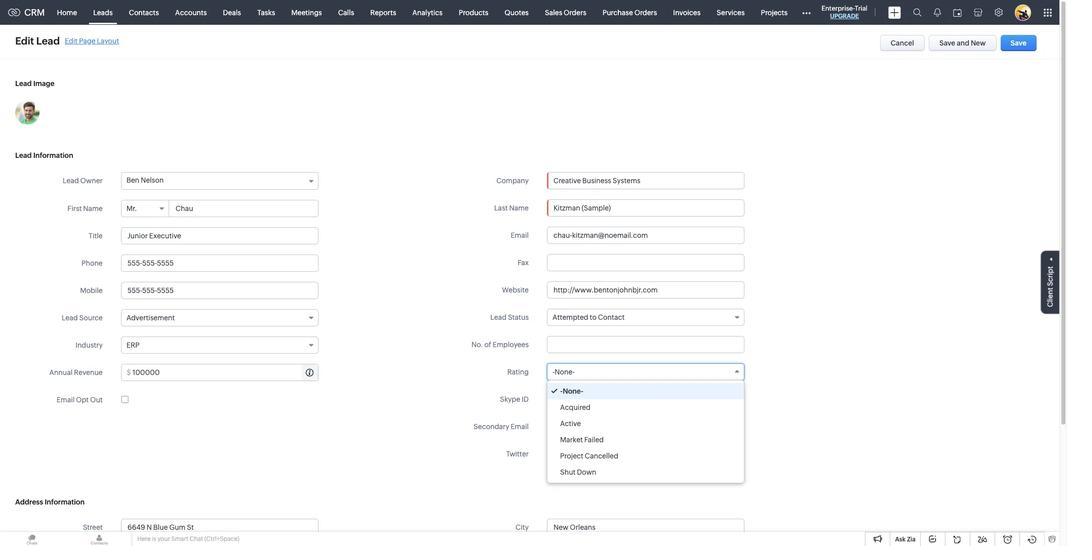 Task type: describe. For each thing, give the bounding box(es) containing it.
- inside field
[[553, 368, 555, 376]]

name for last name
[[509, 204, 529, 212]]

market failed
[[560, 436, 604, 444]]

shut
[[560, 468, 576, 477]]

name for first name
[[83, 205, 103, 213]]

lead for lead information
[[15, 151, 32, 160]]

crm link
[[8, 7, 45, 18]]

email opt out
[[57, 396, 103, 404]]

lead source
[[62, 314, 103, 322]]

email for email opt out
[[57, 396, 75, 404]]

Mr. field
[[121, 201, 169, 217]]

home
[[57, 8, 77, 16]]

market
[[560, 436, 583, 444]]

save button
[[1001, 35, 1037, 51]]

street
[[83, 524, 103, 532]]

skype id
[[500, 396, 529, 404]]

active option
[[547, 416, 744, 432]]

acquired
[[560, 404, 590, 412]]

new
[[971, 39, 986, 47]]

purchase orders
[[603, 8, 657, 16]]

is
[[152, 536, 156, 543]]

-none- inside field
[[553, 368, 575, 376]]

annual revenue
[[49, 369, 103, 377]]

reports link
[[362, 0, 404, 25]]

upgrade
[[830, 13, 859, 20]]

- inside option
[[560, 387, 563, 396]]

$
[[126, 369, 131, 377]]

lead for lead status
[[490, 313, 506, 322]]

orders for sales orders
[[564, 8, 586, 16]]

trial
[[855, 5, 868, 12]]

mobile
[[80, 287, 103, 295]]

image image
[[15, 100, 40, 125]]

accounts link
[[167, 0, 215, 25]]

2 vertical spatial email
[[511, 423, 529, 431]]

create menu element
[[882, 0, 907, 25]]

mr.
[[126, 205, 137, 213]]

down
[[577, 468, 596, 477]]

orders for purchase orders
[[634, 8, 657, 16]]

ben
[[126, 176, 139, 184]]

page
[[79, 37, 96, 45]]

skype
[[500, 396, 520, 404]]

deals link
[[215, 0, 249, 25]]

address
[[15, 498, 43, 506]]

Other Modules field
[[796, 4, 817, 21]]

layout
[[97, 37, 119, 45]]

email for email
[[511, 231, 529, 240]]

here is your smart chat (ctrl+space)
[[137, 536, 239, 543]]

information for lead information
[[33, 151, 73, 160]]

no. of employees
[[471, 341, 529, 349]]

(ctrl+space)
[[204, 536, 239, 543]]

edit inside edit lead edit page layout
[[65, 37, 78, 45]]

-none- option
[[547, 383, 744, 400]]

none- inside -none- field
[[555, 368, 575, 376]]

crm
[[24, 7, 45, 18]]

ask zia
[[895, 536, 916, 543]]

contacts
[[129, 8, 159, 16]]

out
[[90, 396, 103, 404]]

contacts link
[[121, 0, 167, 25]]

0 horizontal spatial edit
[[15, 35, 34, 47]]

meetings link
[[283, 0, 330, 25]]

signals image
[[934, 8, 941, 17]]

lead status
[[490, 313, 529, 322]]

none- inside the -none- option
[[563, 387, 584, 396]]

save for save and new
[[939, 39, 955, 47]]

here
[[137, 536, 151, 543]]

search image
[[913, 8, 922, 17]]

fax
[[518, 259, 529, 267]]

client
[[1046, 288, 1054, 307]]

information for address information
[[45, 498, 85, 506]]

accounts
[[175, 8, 207, 16]]

first
[[68, 205, 82, 213]]

deals
[[223, 8, 241, 16]]

Advertisement field
[[121, 309, 318, 327]]

services link
[[709, 0, 753, 25]]

enterprise-
[[822, 5, 855, 12]]

lead for lead owner
[[63, 177, 79, 185]]

project cancelled
[[560, 452, 618, 460]]

calls link
[[330, 0, 362, 25]]

analytics
[[412, 8, 443, 16]]

to
[[590, 313, 597, 322]]

purchase orders link
[[594, 0, 665, 25]]

lead for lead image
[[15, 80, 32, 88]]

ask
[[895, 536, 906, 543]]

smart
[[171, 536, 188, 543]]



Task type: vqa. For each thing, say whether or not it's contained in the screenshot.
Nov 16, 2023 Complete
no



Task type: locate. For each thing, give the bounding box(es) containing it.
active
[[560, 420, 581, 428]]

city
[[516, 524, 529, 532]]

twitter
[[506, 450, 529, 458]]

reports
[[370, 8, 396, 16]]

advertisement
[[126, 314, 175, 322]]

-None- field
[[547, 364, 744, 381]]

attempted
[[553, 313, 588, 322]]

save left and
[[939, 39, 955, 47]]

profile image
[[1015, 4, 1031, 21]]

of
[[484, 341, 491, 349]]

sales orders
[[545, 8, 586, 16]]

lead left image
[[15, 80, 32, 88]]

2 save from the left
[[1011, 39, 1027, 47]]

None text field
[[170, 201, 318, 217], [121, 227, 318, 245], [547, 254, 744, 271], [121, 282, 318, 299], [547, 391, 744, 408], [561, 446, 744, 462], [121, 519, 318, 536], [547, 519, 744, 536], [170, 201, 318, 217], [121, 227, 318, 245], [547, 254, 744, 271], [121, 282, 318, 299], [547, 391, 744, 408], [561, 446, 744, 462], [121, 519, 318, 536], [547, 519, 744, 536]]

last name
[[494, 204, 529, 212]]

email
[[511, 231, 529, 240], [57, 396, 75, 404], [511, 423, 529, 431]]

create menu image
[[888, 6, 901, 18]]

website
[[502, 286, 529, 294]]

-none- inside option
[[560, 387, 584, 396]]

-
[[553, 368, 555, 376], [560, 387, 563, 396]]

information right address
[[45, 498, 85, 506]]

name right last
[[509, 204, 529, 212]]

edit down crm link on the top
[[15, 35, 34, 47]]

1 vertical spatial email
[[57, 396, 75, 404]]

employees
[[493, 341, 529, 349]]

tasks
[[257, 8, 275, 16]]

quotes
[[505, 8, 529, 16]]

invoices
[[673, 8, 701, 16]]

projects
[[761, 8, 788, 16]]

id
[[522, 396, 529, 404]]

1 horizontal spatial name
[[509, 204, 529, 212]]

save and new button
[[929, 35, 996, 51]]

save for save
[[1011, 39, 1027, 47]]

0 vertical spatial -none-
[[553, 368, 575, 376]]

0 vertical spatial -
[[553, 368, 555, 376]]

sales orders link
[[537, 0, 594, 25]]

sales
[[545, 8, 562, 16]]

search element
[[907, 0, 928, 25]]

image
[[33, 80, 55, 88]]

list box
[[547, 381, 744, 483]]

contacts image
[[67, 532, 131, 546]]

market failed option
[[547, 432, 744, 448]]

shut down option
[[547, 464, 744, 481]]

annual
[[49, 369, 73, 377]]

lead down the image
[[15, 151, 32, 160]]

cancel
[[891, 39, 914, 47]]

phone
[[82, 259, 103, 267]]

opt
[[76, 396, 89, 404]]

1 vertical spatial information
[[45, 498, 85, 506]]

1 horizontal spatial edit
[[65, 37, 78, 45]]

services
[[717, 8, 745, 16]]

last
[[494, 204, 508, 212]]

information up lead owner
[[33, 151, 73, 160]]

attempted to contact
[[553, 313, 625, 322]]

failed
[[584, 436, 604, 444]]

0 horizontal spatial name
[[83, 205, 103, 213]]

cancel button
[[880, 35, 925, 51]]

tasks link
[[249, 0, 283, 25]]

home link
[[49, 0, 85, 25]]

secondary email
[[474, 423, 529, 431]]

lead down the crm
[[36, 35, 60, 47]]

1 orders from the left
[[564, 8, 586, 16]]

Attempted to Contact field
[[547, 309, 744, 326]]

save inside button
[[939, 39, 955, 47]]

address information
[[15, 498, 85, 506]]

1 horizontal spatial orders
[[634, 8, 657, 16]]

2 orders from the left
[[634, 8, 657, 16]]

invoices link
[[665, 0, 709, 25]]

projects link
[[753, 0, 796, 25]]

chat
[[190, 536, 203, 543]]

list box containing -none-
[[547, 381, 744, 483]]

calendar image
[[953, 8, 962, 16]]

erp
[[126, 341, 139, 349]]

quotes link
[[496, 0, 537, 25]]

1 horizontal spatial save
[[1011, 39, 1027, 47]]

profile element
[[1009, 0, 1037, 25]]

meetings
[[291, 8, 322, 16]]

purchase
[[603, 8, 633, 16]]

leads
[[93, 8, 113, 16]]

acquired option
[[547, 400, 744, 416]]

- up acquired
[[560, 387, 563, 396]]

None text field
[[547, 173, 744, 189], [547, 200, 744, 217], [547, 227, 744, 244], [121, 255, 318, 272], [547, 282, 744, 299], [547, 336, 744, 353], [132, 365, 318, 381], [547, 418, 744, 436], [547, 173, 744, 189], [547, 200, 744, 217], [547, 227, 744, 244], [121, 255, 318, 272], [547, 282, 744, 299], [547, 336, 744, 353], [132, 365, 318, 381], [547, 418, 744, 436]]

lead left status
[[490, 313, 506, 322]]

- right rating
[[553, 368, 555, 376]]

ben nelson
[[126, 176, 164, 184]]

signals element
[[928, 0, 947, 25]]

1 save from the left
[[939, 39, 955, 47]]

source
[[79, 314, 103, 322]]

email up twitter
[[511, 423, 529, 431]]

None field
[[547, 173, 744, 189]]

save
[[939, 39, 955, 47], [1011, 39, 1027, 47]]

edit left the page
[[65, 37, 78, 45]]

email left opt
[[57, 396, 75, 404]]

script
[[1046, 266, 1054, 286]]

0 vertical spatial email
[[511, 231, 529, 240]]

edit lead edit page layout
[[15, 35, 119, 47]]

0 horizontal spatial orders
[[564, 8, 586, 16]]

0 vertical spatial none-
[[555, 368, 575, 376]]

lead owner
[[63, 177, 103, 185]]

save inside button
[[1011, 39, 1027, 47]]

name right the first
[[83, 205, 103, 213]]

0 horizontal spatial -
[[553, 368, 555, 376]]

chats image
[[0, 532, 64, 546]]

analytics link
[[404, 0, 451, 25]]

secondary
[[474, 423, 509, 431]]

contact
[[598, 313, 625, 322]]

orders right sales
[[564, 8, 586, 16]]

no.
[[471, 341, 483, 349]]

lead image
[[15, 80, 55, 88]]

name
[[509, 204, 529, 212], [83, 205, 103, 213]]

your
[[158, 536, 170, 543]]

none-
[[555, 368, 575, 376], [563, 387, 584, 396]]

lead information
[[15, 151, 73, 160]]

client script
[[1046, 266, 1054, 307]]

first name
[[68, 205, 103, 213]]

leads link
[[85, 0, 121, 25]]

company
[[496, 177, 529, 185]]

1 horizontal spatial -
[[560, 387, 563, 396]]

products link
[[451, 0, 496, 25]]

rating
[[507, 368, 529, 376]]

zia
[[907, 536, 916, 543]]

status
[[508, 313, 529, 322]]

ERP field
[[121, 337, 318, 354]]

lead for lead source
[[62, 314, 78, 322]]

owner
[[80, 177, 103, 185]]

1 vertical spatial -
[[560, 387, 563, 396]]

1 vertical spatial none-
[[563, 387, 584, 396]]

nelson
[[141, 176, 164, 184]]

orders right purchase
[[634, 8, 657, 16]]

products
[[459, 8, 488, 16]]

email up fax on the left of page
[[511, 231, 529, 240]]

save and new
[[939, 39, 986, 47]]

orders
[[564, 8, 586, 16], [634, 8, 657, 16]]

1 vertical spatial -none-
[[560, 387, 584, 396]]

save down profile element
[[1011, 39, 1027, 47]]

lead left owner
[[63, 177, 79, 185]]

0 horizontal spatial save
[[939, 39, 955, 47]]

project cancelled option
[[547, 448, 744, 464]]

0 vertical spatial information
[[33, 151, 73, 160]]

lead left 'source'
[[62, 314, 78, 322]]

revenue
[[74, 369, 103, 377]]



